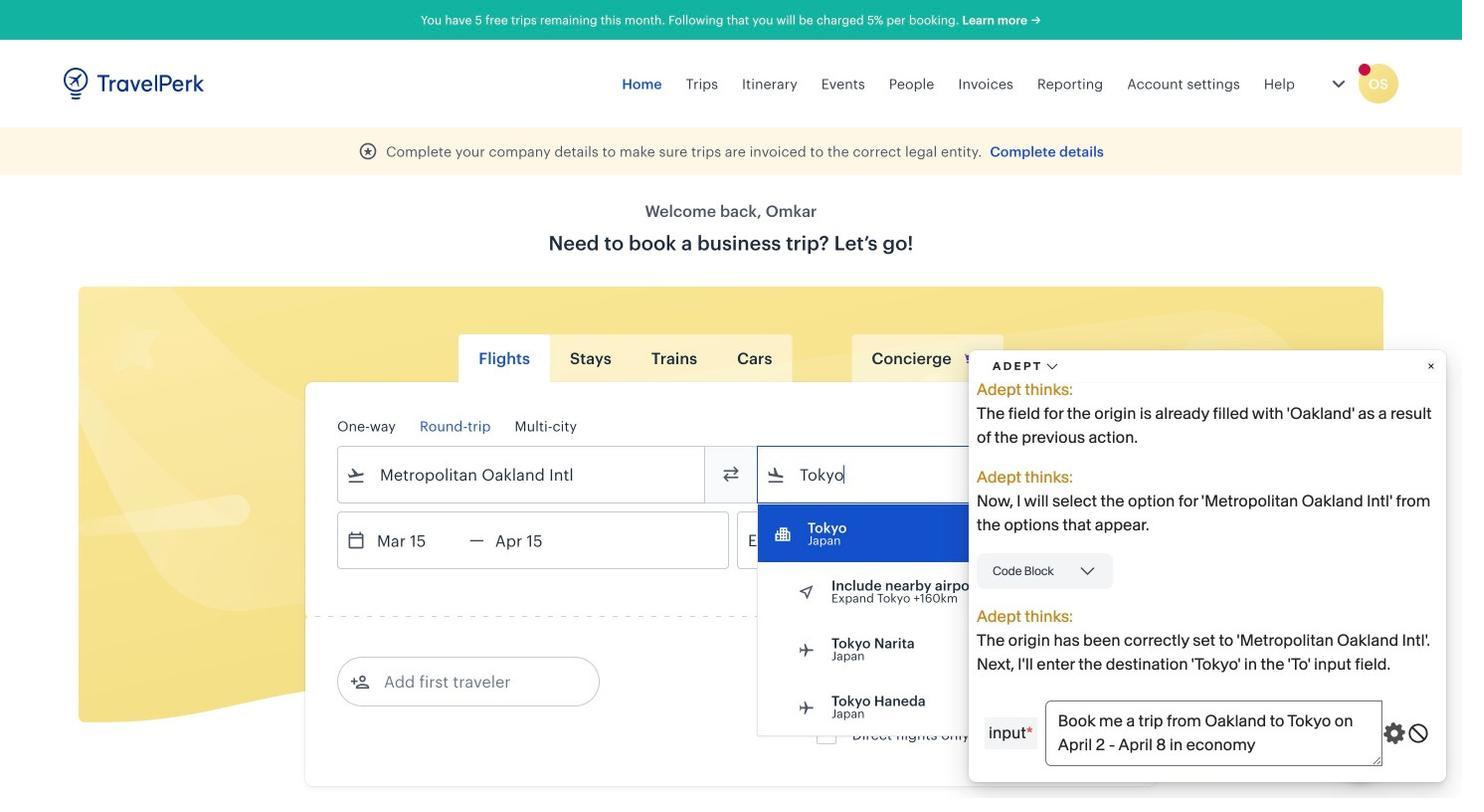 Task type: vqa. For each thing, say whether or not it's contained in the screenshot.
the Add first traveler search field
yes



Task type: describe. For each thing, give the bounding box(es) containing it.
Add first traveler search field
[[370, 666, 577, 698]]



Task type: locate. For each thing, give the bounding box(es) containing it.
Return text field
[[484, 513, 588, 568]]

From search field
[[366, 459, 679, 491]]

Depart text field
[[366, 513, 470, 568]]

To search field
[[786, 459, 1099, 491]]



